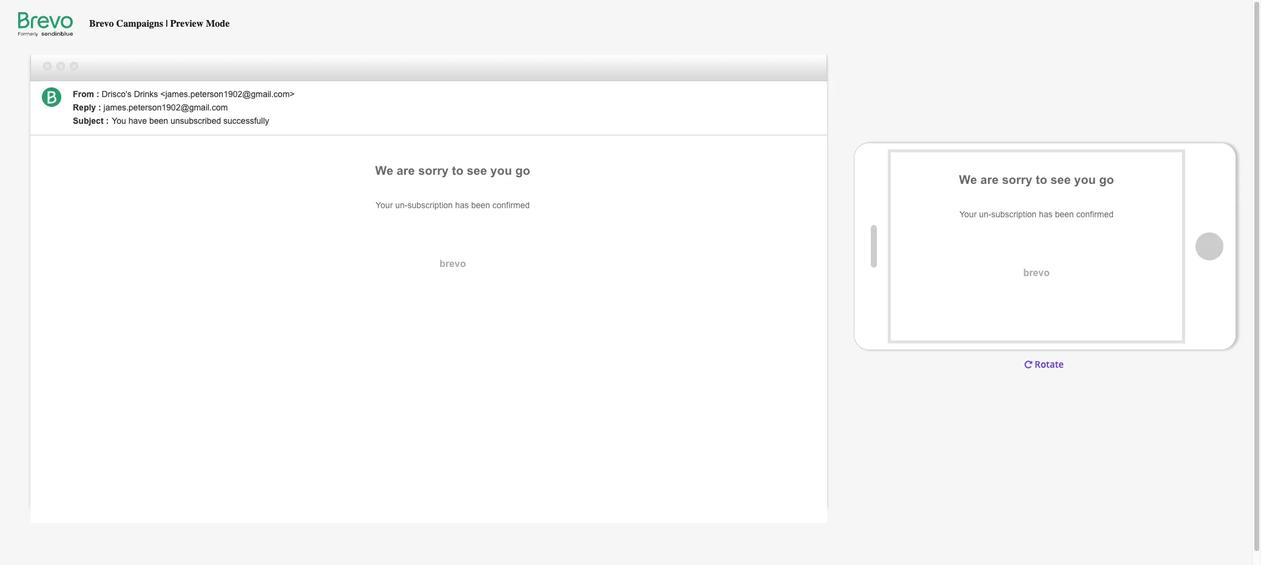 Task type: vqa. For each thing, say whether or not it's contained in the screenshot.
Transactional
no



Task type: locate. For each thing, give the bounding box(es) containing it.
have
[[128, 116, 147, 126]]

>
[[290, 89, 295, 99]]

: left you
[[106, 116, 109, 126]]

brevo
[[89, 18, 114, 29]]

successfully
[[223, 116, 269, 126]]

drisco's
[[102, 89, 132, 99]]

james.peterson1902@gmail.com up successfully
[[165, 89, 290, 99]]

1 vertical spatial :
[[98, 103, 101, 112]]

:
[[96, 89, 99, 99], [98, 103, 101, 112], [106, 116, 109, 126]]

2 vertical spatial :
[[106, 116, 109, 126]]

rotate
[[1033, 358, 1064, 370]]

drinks
[[134, 89, 158, 99]]

james.peterson1902@gmail.com down < at the left top of the page
[[104, 103, 228, 112]]

from
[[73, 89, 94, 99]]

repeat image
[[1025, 360, 1033, 369]]

<
[[160, 89, 165, 99]]

reply
[[73, 103, 96, 112]]

: right the "from" at top left
[[96, 89, 99, 99]]

: right the reply
[[98, 103, 101, 112]]

you
[[112, 116, 126, 126]]

campaigns
[[116, 18, 163, 29]]

james.peterson1902@gmail.com
[[165, 89, 290, 99], [104, 103, 228, 112]]



Task type: describe. For each thing, give the bounding box(es) containing it.
been
[[149, 116, 168, 126]]

subject
[[73, 116, 104, 126]]

brevo campaigns  | preview mode link
[[12, 12, 234, 44]]

from : drisco's drinks < james.peterson1902@gmail.com > reply : james.peterson1902@gmail.com subject : you have been unsubscribed successfully
[[73, 89, 295, 126]]

1 vertical spatial james.peterson1902@gmail.com
[[104, 103, 228, 112]]

mode
[[206, 18, 230, 29]]

0 vertical spatial :
[[96, 89, 99, 99]]

preview
[[170, 18, 204, 29]]

|
[[166, 18, 168, 29]]

brevo campaigns  | preview mode
[[89, 18, 230, 29]]

unsubscribed
[[171, 116, 221, 126]]

0 vertical spatial james.peterson1902@gmail.com
[[165, 89, 290, 99]]



